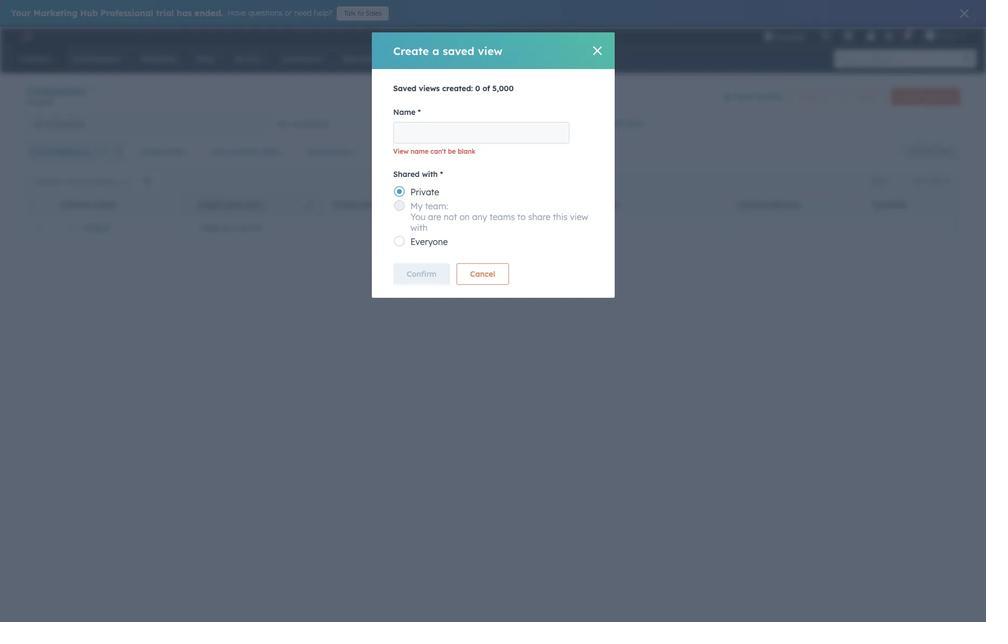 Task type: vqa. For each thing, say whether or not it's contained in the screenshot.
Import button
yes



Task type: describe. For each thing, give the bounding box(es) containing it.
edit columns button
[[905, 174, 958, 188]]

(edt)
[[244, 201, 262, 209]]

quality
[[756, 92, 784, 101]]

(1) inside popup button
[[33, 147, 43, 157]]

import button
[[845, 88, 885, 105]]

1 - from the left
[[739, 223, 742, 233]]

need
[[294, 8, 312, 18]]

date
[[225, 201, 242, 209]]

today
[[199, 223, 220, 233]]

greg
[[83, 223, 102, 233]]

companies for all companies
[[45, 119, 84, 129]]

add
[[535, 119, 550, 129]]

sales
[[366, 9, 382, 17]]

lead status button
[[300, 141, 365, 163]]

have
[[228, 8, 246, 18]]

view inside popup button
[[552, 119, 570, 129]]

Search HubSpot search field
[[835, 50, 967, 68]]

create for create date
[[140, 147, 165, 157]]

all views
[[611, 119, 644, 129]]

press to sort. element for phone number
[[442, 201, 446, 210]]

name element
[[393, 121, 593, 145]]

saved views created: 0 of 5,000
[[393, 84, 514, 93]]

marketing
[[33, 8, 78, 18]]

your
[[11, 8, 31, 18]]

views for saved
[[419, 84, 440, 93]]

all companies button
[[26, 113, 269, 134]]

company
[[923, 92, 951, 100]]

save view button
[[902, 143, 961, 160]]

hubspot link
[[13, 29, 40, 42]]

talk to sales button
[[337, 6, 389, 21]]

created:
[[442, 84, 473, 93]]

calling icon button
[[817, 29, 835, 43]]

data
[[735, 92, 754, 101]]

view inside "my team: you are not on any teams to share this view with"
[[570, 212, 588, 222]]

companies banner
[[26, 82, 961, 113]]

talk
[[344, 9, 356, 17]]

team:
[[425, 201, 448, 212]]

greg robinson image
[[925, 31, 935, 40]]

filters
[[430, 147, 452, 157]]

shared
[[393, 170, 420, 179]]

hubspot image
[[19, 29, 32, 42]]

number
[[359, 201, 387, 209]]

saved
[[393, 84, 417, 93]]

descending sort. press to sort ascending. image
[[307, 201, 311, 208]]

trial
[[156, 8, 174, 18]]

my companies button
[[269, 113, 512, 134]]

name for view
[[411, 147, 429, 156]]

at
[[222, 223, 230, 233]]

help button
[[862, 27, 881, 44]]

edit
[[912, 177, 924, 185]]

search button
[[958, 50, 977, 68]]

data quality button
[[717, 86, 785, 107]]

actions button
[[791, 88, 838, 105]]

prev
[[432, 245, 448, 255]]

companies button
[[26, 83, 96, 99]]

share
[[528, 212, 551, 222]]

save
[[921, 147, 936, 156]]

(1) inside button
[[454, 147, 464, 157]]

industry
[[873, 201, 908, 209]]

r
[[104, 223, 109, 233]]

status
[[328, 147, 351, 157]]

phone
[[333, 201, 357, 209]]

view inside button
[[938, 147, 951, 156]]

4 - from the left
[[877, 223, 880, 233]]

or
[[285, 8, 292, 18]]

-- for 2nd -- button from left
[[874, 223, 880, 233]]

create a saved view dialog
[[372, 32, 615, 298]]

add view (2/5) button
[[516, 113, 604, 134]]

record
[[31, 98, 52, 106]]

columns
[[926, 177, 951, 185]]

(2/5)
[[572, 119, 591, 129]]

help image
[[867, 32, 876, 42]]

can't
[[431, 147, 446, 156]]

0 vertical spatial with
[[422, 170, 438, 179]]

not
[[444, 212, 457, 222]]

clear
[[478, 147, 498, 157]]

create for create a saved view
[[393, 44, 429, 58]]

views for all
[[623, 119, 644, 129]]

add view (2/5)
[[535, 119, 591, 129]]

any
[[472, 212, 487, 222]]

date inside popup button
[[167, 147, 184, 157]]

create a saved view
[[393, 44, 503, 58]]

upgrade image
[[764, 32, 774, 42]]

private
[[411, 187, 439, 198]]

marketplaces button
[[837, 27, 860, 44]]

phone number
[[333, 201, 387, 209]]

all inside button
[[500, 147, 510, 157]]

help?
[[314, 8, 333, 18]]

create for create date (edt)
[[198, 201, 223, 209]]

settings image
[[885, 32, 894, 41]]

create date
[[140, 147, 184, 157]]

0
[[475, 84, 480, 93]]



Task type: locate. For each thing, give the bounding box(es) containing it.
has
[[177, 8, 192, 18]]

companies inside "button"
[[45, 119, 84, 129]]

prev button
[[411, 243, 452, 257]]

teams
[[490, 212, 515, 222]]

to inside "my team: you are not on any teams to share this view with"
[[518, 212, 526, 222]]

last activity date button
[[205, 141, 293, 163]]

0 horizontal spatial to
[[358, 9, 364, 17]]

notifications image
[[903, 32, 912, 42]]

name for company
[[95, 201, 115, 209]]

create left a
[[393, 44, 429, 58]]

0 vertical spatial company
[[45, 147, 81, 157]]

data quality
[[735, 92, 784, 101]]

music button
[[919, 27, 972, 44]]

1 horizontal spatial all
[[500, 147, 510, 157]]

0 horizontal spatial --
[[739, 223, 745, 233]]

all for all views
[[611, 119, 621, 129]]

name right view
[[411, 147, 429, 156]]

none text field inside name 'element'
[[393, 122, 569, 144]]

talk to sales
[[344, 9, 382, 17]]

1 horizontal spatial name
[[411, 147, 429, 156]]

2 date from the left
[[262, 147, 279, 157]]

greg r link
[[83, 223, 109, 233]]

1 -- from the left
[[739, 223, 745, 233]]

you
[[411, 212, 426, 222]]

1 horizontal spatial (1)
[[454, 147, 464, 157]]

advanced filters (1) button
[[372, 141, 471, 163]]

with inside "my team: you are not on any teams to share this view with"
[[411, 222, 428, 233]]

view name can't be blank
[[393, 147, 476, 156]]

0 horizontal spatial views
[[419, 84, 440, 93]]

of
[[483, 84, 490, 93]]

create for create company
[[901, 92, 921, 100]]

press to sort. element for country/region
[[847, 201, 851, 210]]

everyone
[[411, 236, 448, 247]]

(1) down all companies
[[33, 147, 43, 157]]

2 (1) from the left
[[454, 147, 464, 157]]

am
[[251, 223, 263, 233]]

lead
[[307, 147, 325, 157]]

country/region
[[738, 201, 800, 209]]

(1) right filters
[[454, 147, 464, 157]]

all views link
[[604, 113, 651, 134]]

1 vertical spatial company
[[60, 201, 93, 209]]

my up last activity date popup button at the left of page
[[278, 119, 288, 129]]

0 horizontal spatial date
[[167, 147, 184, 157]]

press to sort. element left industry on the right
[[847, 201, 851, 210]]

0 horizontal spatial (1)
[[33, 147, 43, 157]]

(1)
[[33, 147, 43, 157], [454, 147, 464, 157]]

date right the activity
[[262, 147, 279, 157]]

to inside button
[[358, 9, 364, 17]]

edit columns
[[912, 177, 951, 185]]

are
[[428, 212, 441, 222]]

3 - from the left
[[874, 223, 877, 233]]

view right saved
[[478, 44, 503, 58]]

export
[[871, 177, 891, 185]]

city
[[603, 201, 619, 209]]

menu item
[[814, 27, 816, 44]]

2 - from the left
[[742, 223, 745, 233]]

name up r
[[95, 201, 115, 209]]

1 horizontal spatial my
[[411, 201, 423, 212]]

cancel button
[[457, 263, 509, 285]]

1 -- button from the left
[[726, 217, 861, 239]]

1 horizontal spatial to
[[518, 212, 526, 222]]

notifications button
[[898, 27, 917, 44]]

1 vertical spatial my
[[411, 201, 423, 212]]

to right the talk
[[358, 9, 364, 17]]

0 horizontal spatial name
[[95, 201, 115, 209]]

0 vertical spatial to
[[358, 9, 364, 17]]

name
[[393, 107, 416, 117]]

None text field
[[393, 122, 569, 144]]

import
[[854, 92, 876, 100]]

name
[[411, 147, 429, 156], [95, 201, 115, 209]]

this
[[553, 212, 568, 222]]

press to sort. element
[[442, 201, 446, 210], [847, 201, 851, 210]]

press to sort. image
[[847, 201, 851, 208]]

questions
[[248, 8, 283, 18]]

1 vertical spatial name
[[95, 201, 115, 209]]

create company button
[[892, 88, 961, 105]]

save view
[[921, 147, 951, 156]]

create date (edt)
[[198, 201, 262, 209]]

companies for my companies
[[290, 119, 329, 129]]

0 horizontal spatial companies
[[45, 119, 84, 129]]

date down all companies "button"
[[167, 147, 184, 157]]

lead status
[[307, 147, 351, 157]]

2 -- from the left
[[874, 223, 880, 233]]

-- button down industry on the right
[[861, 217, 986, 239]]

create down all companies "button"
[[140, 147, 165, 157]]

close image
[[593, 46, 602, 55]]

menu containing music
[[756, 27, 974, 44]]

-- down country/region
[[739, 223, 745, 233]]

professional
[[101, 8, 153, 18]]

companies
[[26, 84, 86, 98]]

on
[[460, 212, 470, 222]]

0 horizontal spatial press to sort. element
[[442, 201, 446, 210]]

calling icon image
[[821, 31, 831, 41]]

1
[[26, 98, 29, 106]]

2 -- button from the left
[[861, 217, 986, 239]]

hub
[[80, 8, 98, 18]]

views inside all views link
[[623, 119, 644, 129]]

0 vertical spatial views
[[419, 84, 440, 93]]

shared with * element
[[393, 183, 593, 250]]

company up the 'greg'
[[60, 201, 93, 209]]

Search name, phone, or domain search field
[[29, 171, 160, 191]]

descending sort. press to sort ascending. element
[[307, 201, 311, 210]]

-- down industry on the right
[[874, 223, 880, 233]]

close image
[[961, 9, 969, 18]]

1 vertical spatial with
[[411, 222, 428, 233]]

all right 'clear'
[[500, 147, 510, 157]]

create date button
[[133, 141, 199, 163]]

press to sort. element up the not
[[442, 201, 446, 210]]

5,000
[[493, 84, 514, 93]]

company inside (1) company owner popup button
[[45, 147, 81, 157]]

view right this
[[570, 212, 588, 222]]

export button
[[864, 174, 898, 188]]

last
[[212, 147, 228, 157]]

1 record
[[26, 98, 52, 106]]

ended.
[[195, 8, 223, 18]]

greg r
[[83, 223, 109, 233]]

0 vertical spatial name
[[411, 147, 429, 156]]

confirm button
[[393, 263, 450, 285]]

companies up lead
[[290, 119, 329, 129]]

all companies
[[35, 119, 84, 129]]

companies up (1) company owner popup button
[[45, 119, 84, 129]]

0 horizontal spatial my
[[278, 119, 288, 129]]

-- for second -- button from the right
[[739, 223, 745, 233]]

my down private on the top left of the page
[[411, 201, 423, 212]]

music
[[937, 31, 956, 40]]

a
[[432, 44, 440, 58]]

marketplaces image
[[844, 32, 854, 42]]

1 horizontal spatial companies
[[290, 119, 329, 129]]

all for all companies
[[35, 119, 43, 129]]

my team: you are not on any teams to share this view with
[[411, 201, 588, 233]]

create inside dialog
[[393, 44, 429, 58]]

all down 1 record
[[35, 119, 43, 129]]

(1) company owner
[[33, 147, 107, 157]]

create up today
[[198, 201, 223, 209]]

1 companies from the left
[[45, 119, 84, 129]]

1 (1) from the left
[[33, 147, 43, 157]]

create
[[393, 44, 429, 58], [901, 92, 921, 100], [140, 147, 165, 157], [198, 201, 223, 209]]

view
[[393, 147, 409, 156]]

today at 11:10 am
[[199, 223, 263, 233]]

company down all companies
[[45, 147, 81, 157]]

search image
[[964, 55, 971, 63]]

-- button
[[726, 217, 861, 239], [861, 217, 986, 239]]

menu
[[756, 27, 974, 44]]

clear all
[[478, 147, 510, 157]]

create left company
[[901, 92, 921, 100]]

activity
[[231, 147, 259, 157]]

press to sort. image
[[442, 201, 446, 208]]

with up everyone
[[411, 222, 428, 233]]

*
[[440, 170, 443, 179]]

create inside popup button
[[140, 147, 165, 157]]

-- button down country/region
[[726, 217, 861, 239]]

settings link
[[883, 30, 896, 41]]

blank
[[458, 147, 476, 156]]

name inside create a saved view dialog
[[411, 147, 429, 156]]

2 horizontal spatial all
[[611, 119, 621, 129]]

owner
[[84, 147, 107, 157]]

company name
[[60, 201, 115, 209]]

date inside popup button
[[262, 147, 279, 157]]

to left "share"
[[518, 212, 526, 222]]

all right the (2/5)
[[611, 119, 621, 129]]

my
[[278, 119, 288, 129], [411, 201, 423, 212]]

my inside "my team: you are not on any teams to share this view with"
[[411, 201, 423, 212]]

view right save at the top right
[[938, 147, 951, 156]]

be
[[448, 147, 456, 156]]

last activity date
[[212, 147, 279, 157]]

1 horizontal spatial date
[[262, 147, 279, 157]]

2 companies from the left
[[290, 119, 329, 129]]

with left *
[[422, 170, 438, 179]]

create inside button
[[901, 92, 921, 100]]

create company
[[901, 92, 951, 100]]

companies inside 'button'
[[290, 119, 329, 129]]

1 vertical spatial to
[[518, 212, 526, 222]]

views right the (2/5)
[[623, 119, 644, 129]]

your marketing hub professional trial has ended. have questions or need help?
[[11, 8, 333, 18]]

my for my team: you are not on any teams to share this view with
[[411, 201, 423, 212]]

all inside "button"
[[35, 119, 43, 129]]

0 horizontal spatial all
[[35, 119, 43, 129]]

1 horizontal spatial --
[[874, 223, 880, 233]]

clear all button
[[471, 141, 517, 163]]

my companies
[[278, 119, 329, 129]]

1 vertical spatial views
[[623, 119, 644, 129]]

views inside create a saved view dialog
[[419, 84, 440, 93]]

2 press to sort. element from the left
[[847, 201, 851, 210]]

views right saved
[[419, 84, 440, 93]]

--
[[739, 223, 745, 233], [874, 223, 880, 233]]

1 date from the left
[[167, 147, 184, 157]]

my inside 'button'
[[278, 119, 288, 129]]

1 press to sort. element from the left
[[442, 201, 446, 210]]

1 horizontal spatial press to sort. element
[[847, 201, 851, 210]]

1 horizontal spatial views
[[623, 119, 644, 129]]

my for my companies
[[278, 119, 288, 129]]

advanced filters (1)
[[390, 147, 464, 157]]

0 vertical spatial my
[[278, 119, 288, 129]]

actions
[[800, 92, 823, 100]]

view right add
[[552, 119, 570, 129]]

11:10
[[232, 223, 249, 233]]



